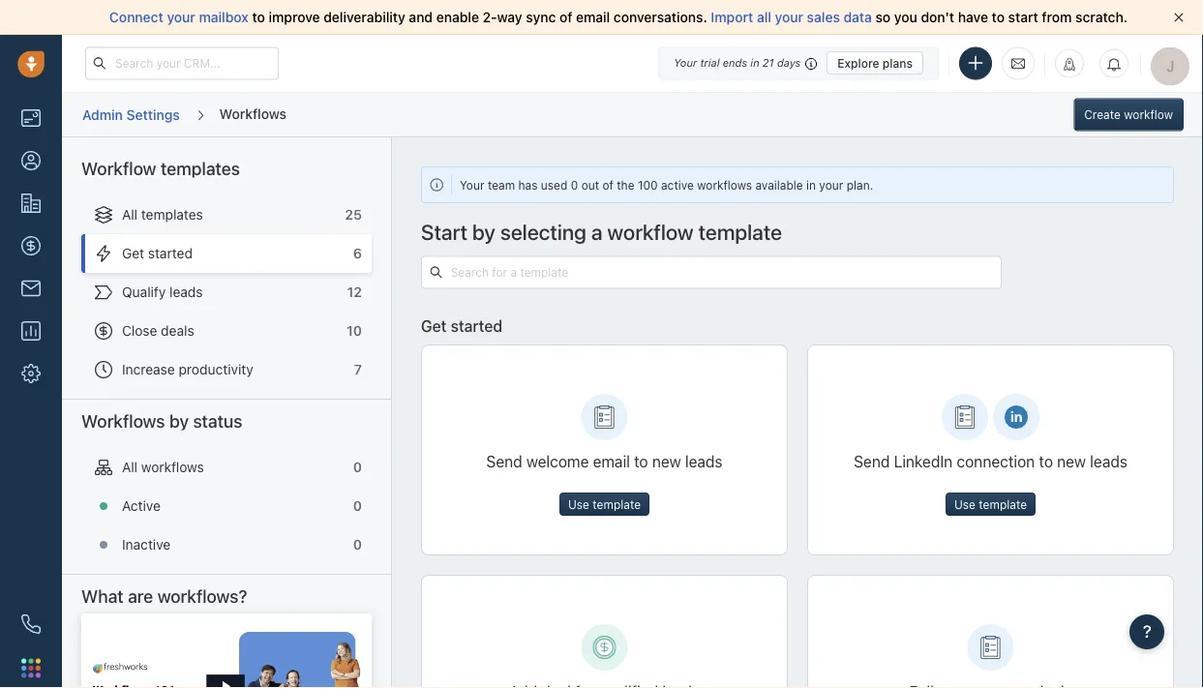 Task type: locate. For each thing, give the bounding box(es) containing it.
workflows down increase
[[81, 411, 165, 432]]

workflows
[[697, 178, 752, 192], [141, 459, 204, 475]]

conversations.
[[614, 9, 707, 25]]

to right 'connection'
[[1039, 452, 1053, 471]]

by for start
[[472, 219, 496, 244]]

0 vertical spatial by
[[472, 219, 496, 244]]

1 use template button from the left
[[559, 493, 650, 516]]

use template button
[[559, 493, 650, 516], [946, 493, 1036, 516]]

1 vertical spatial templates
[[141, 207, 203, 223]]

2 all from the top
[[122, 459, 138, 475]]

admin settings link
[[81, 100, 181, 130]]

0 horizontal spatial use template
[[568, 497, 641, 511]]

0 horizontal spatial of
[[559, 9, 572, 25]]

0 vertical spatial workflows
[[219, 105, 287, 121]]

use down send linkedin connection to new leads
[[954, 497, 976, 511]]

1 vertical spatial your
[[460, 178, 485, 192]]

sync
[[526, 9, 556, 25]]

phone element
[[12, 605, 50, 644]]

all up active
[[122, 459, 138, 475]]

1 all from the top
[[122, 207, 138, 223]]

0 vertical spatial in
[[751, 57, 760, 69]]

template down send welcome email to new leads
[[593, 497, 641, 511]]

template for send welcome email to new leads
[[593, 497, 641, 511]]

all down workflow
[[122, 207, 138, 223]]

import all your sales data link
[[711, 9, 876, 25]]

all workflows
[[122, 459, 204, 475]]

0 horizontal spatial by
[[169, 411, 189, 432]]

1 horizontal spatial your
[[674, 57, 697, 69]]

0 vertical spatial templates
[[161, 158, 240, 179]]

admin settings
[[82, 106, 180, 122]]

use template button for email
[[559, 493, 650, 516]]

template down 'connection'
[[979, 497, 1027, 511]]

to right the mailbox
[[252, 9, 265, 25]]

close image
[[1174, 13, 1184, 22]]

workflows down workflows by status
[[141, 459, 204, 475]]

1 horizontal spatial send
[[854, 452, 890, 471]]

to
[[252, 9, 265, 25], [992, 9, 1005, 25], [634, 452, 648, 471], [1039, 452, 1053, 471]]

1 horizontal spatial workflows
[[219, 105, 287, 121]]

your
[[674, 57, 697, 69], [460, 178, 485, 192]]

email
[[576, 9, 610, 25], [593, 452, 630, 471]]

send welcome email to new leads
[[486, 452, 723, 471]]

new for email
[[652, 452, 681, 471]]

your left "plan."
[[819, 178, 843, 192]]

send for send welcome email to new leads
[[486, 452, 522, 471]]

1 horizontal spatial use
[[954, 497, 976, 511]]

new
[[652, 452, 681, 471], [1057, 452, 1086, 471]]

0 horizontal spatial workflows
[[81, 411, 165, 432]]

email right sync
[[576, 9, 610, 25]]

leads
[[169, 284, 203, 300], [685, 452, 723, 471], [1090, 452, 1128, 471]]

0 horizontal spatial in
[[751, 57, 760, 69]]

workflows for workflows by status
[[81, 411, 165, 432]]

0 vertical spatial your
[[674, 57, 697, 69]]

template
[[699, 219, 782, 244], [593, 497, 641, 511], [979, 497, 1027, 511]]

workflow down "100"
[[607, 219, 694, 244]]

leads for send welcome email to new leads
[[685, 452, 723, 471]]

1 horizontal spatial use template button
[[946, 493, 1036, 516]]

1 horizontal spatial by
[[472, 219, 496, 244]]

Search for a template text field
[[443, 264, 993, 281]]

has
[[518, 178, 538, 192]]

0 horizontal spatial workflow
[[607, 219, 694, 244]]

template up search for a template text box
[[699, 219, 782, 244]]

workflow
[[1124, 108, 1173, 121], [607, 219, 694, 244]]

2 use from the left
[[954, 497, 976, 511]]

your left the trial
[[674, 57, 697, 69]]

2 new from the left
[[1057, 452, 1086, 471]]

increase
[[122, 362, 175, 377]]

and
[[409, 9, 433, 25]]

import
[[711, 9, 753, 25]]

1 vertical spatial workflow
[[607, 219, 694, 244]]

workflows
[[219, 105, 287, 121], [81, 411, 165, 432]]

linkedin
[[894, 452, 953, 471]]

send left welcome
[[486, 452, 522, 471]]

team
[[488, 178, 515, 192]]

by right "start"
[[472, 219, 496, 244]]

inactive
[[122, 537, 171, 553]]

0 vertical spatial all
[[122, 207, 138, 223]]

get
[[421, 317, 447, 335]]

0 horizontal spatial send
[[486, 452, 522, 471]]

1 horizontal spatial new
[[1057, 452, 1086, 471]]

2 send from the left
[[854, 452, 890, 471]]

enable
[[436, 9, 479, 25]]

have
[[958, 9, 988, 25]]

1 send from the left
[[486, 452, 522, 471]]

0 horizontal spatial workflows
[[141, 459, 204, 475]]

from
[[1042, 9, 1072, 25]]

by left status
[[169, 411, 189, 432]]

1 horizontal spatial use template
[[954, 497, 1027, 511]]

use down welcome
[[568, 497, 589, 511]]

1 horizontal spatial in
[[806, 178, 816, 192]]

workflow right create
[[1124, 108, 1173, 121]]

1 vertical spatial of
[[603, 178, 614, 192]]

0 horizontal spatial use
[[568, 497, 589, 511]]

use template down send welcome email to new leads
[[568, 497, 641, 511]]

0
[[571, 178, 578, 192], [353, 459, 362, 475], [353, 498, 362, 514], [353, 537, 362, 553]]

in left 21
[[751, 57, 760, 69]]

use template for email
[[568, 497, 641, 511]]

1 horizontal spatial workflow
[[1124, 108, 1173, 121]]

status
[[193, 411, 243, 432]]

create
[[1084, 108, 1121, 121]]

phone image
[[21, 615, 41, 634]]

workflow
[[81, 158, 156, 179]]

active
[[661, 178, 694, 192]]

your left the mailbox
[[167, 9, 195, 25]]

close deals
[[122, 323, 194, 339]]

increase productivity
[[122, 362, 253, 377]]

workflows?
[[157, 586, 247, 607]]

1 vertical spatial in
[[806, 178, 816, 192]]

workflow templates
[[81, 158, 240, 179]]

all templates
[[122, 207, 203, 223]]

use
[[568, 497, 589, 511], [954, 497, 976, 511]]

send left linkedin
[[854, 452, 890, 471]]

0 horizontal spatial your
[[460, 178, 485, 192]]

data
[[844, 9, 872, 25]]

use template down send linkedin connection to new leads
[[954, 497, 1027, 511]]

templates down workflow templates
[[141, 207, 203, 223]]

connect your mailbox link
[[109, 9, 252, 25]]

use template button down send welcome email to new leads
[[559, 493, 650, 516]]

trial
[[700, 57, 720, 69]]

2 use template from the left
[[954, 497, 1027, 511]]

0 horizontal spatial use template button
[[559, 493, 650, 516]]

of left the the
[[603, 178, 614, 192]]

2 horizontal spatial template
[[979, 497, 1027, 511]]

send
[[486, 452, 522, 471], [854, 452, 890, 471]]

templates
[[161, 158, 240, 179], [141, 207, 203, 223]]

0 vertical spatial workflows
[[697, 178, 752, 192]]

0 horizontal spatial template
[[593, 497, 641, 511]]

use for welcome
[[568, 497, 589, 511]]

freshworks switcher image
[[21, 659, 41, 678]]

1 new from the left
[[652, 452, 681, 471]]

21
[[763, 57, 774, 69]]

1 use template from the left
[[568, 497, 641, 511]]

use template button down send linkedin connection to new leads
[[946, 493, 1036, 516]]

1 vertical spatial all
[[122, 459, 138, 475]]

2 use template button from the left
[[946, 493, 1036, 516]]

1 vertical spatial by
[[169, 411, 189, 432]]

all
[[122, 207, 138, 223], [122, 459, 138, 475]]

to for send welcome email to new leads
[[634, 452, 648, 471]]

the
[[617, 178, 635, 192]]

leads for send linkedin connection to new leads
[[1090, 452, 1128, 471]]

0 horizontal spatial leads
[[169, 284, 203, 300]]

plan.
[[847, 178, 873, 192]]

2 horizontal spatial leads
[[1090, 452, 1128, 471]]

create workflow link
[[1074, 98, 1184, 131]]

all for all workflows
[[122, 459, 138, 475]]

don't
[[921, 9, 955, 25]]

what are workflows?
[[81, 586, 247, 607]]

connect your mailbox to improve deliverability and enable 2-way sync of email conversations. import all your sales data so you don't have to start from scratch.
[[109, 9, 1128, 25]]

use template
[[568, 497, 641, 511], [954, 497, 1027, 511]]

your right all
[[775, 9, 803, 25]]

your trial ends in 21 days
[[674, 57, 801, 69]]

in right available
[[806, 178, 816, 192]]

1 use from the left
[[568, 497, 589, 511]]

start by selecting a workflow template
[[421, 219, 782, 244]]

your left team
[[460, 178, 485, 192]]

admin
[[82, 106, 123, 122]]

workflows right active
[[697, 178, 752, 192]]

in
[[751, 57, 760, 69], [806, 178, 816, 192]]

email right welcome
[[593, 452, 630, 471]]

to right welcome
[[634, 452, 648, 471]]

workflows down the search your crm... text field on the left top of the page
[[219, 105, 287, 121]]

of right sync
[[559, 9, 572, 25]]

productivity
[[179, 362, 253, 377]]

0 for active
[[353, 498, 362, 514]]

so
[[876, 9, 891, 25]]

available
[[756, 178, 803, 192]]

1 horizontal spatial leads
[[685, 452, 723, 471]]

0 horizontal spatial new
[[652, 452, 681, 471]]

templates up all templates
[[161, 158, 240, 179]]

of
[[559, 9, 572, 25], [603, 178, 614, 192]]

0 vertical spatial workflow
[[1124, 108, 1173, 121]]

what's new image
[[1063, 58, 1076, 71]]

1 vertical spatial workflows
[[81, 411, 165, 432]]



Task type: vqa. For each thing, say whether or not it's contained in the screenshot.
the top the deals
no



Task type: describe. For each thing, give the bounding box(es) containing it.
0 horizontal spatial your
[[167, 9, 195, 25]]

plans
[[883, 56, 913, 70]]

days
[[777, 57, 801, 69]]

templates for all templates
[[141, 207, 203, 223]]

explore
[[838, 56, 880, 70]]

0 for all workflows
[[353, 459, 362, 475]]

start
[[1008, 9, 1038, 25]]

10
[[347, 323, 362, 339]]

started
[[451, 317, 502, 335]]

improve
[[269, 9, 320, 25]]

0 for inactive
[[353, 537, 362, 553]]

explore plans
[[838, 56, 913, 70]]

to for send linkedin connection to new leads
[[1039, 452, 1053, 471]]

1 horizontal spatial of
[[603, 178, 614, 192]]

100
[[638, 178, 658, 192]]

0 vertical spatial of
[[559, 9, 572, 25]]

qualify leads
[[122, 284, 203, 300]]

start
[[421, 219, 468, 244]]

selecting
[[500, 219, 587, 244]]

use for linkedin
[[954, 497, 976, 511]]

a
[[591, 219, 603, 244]]

connect
[[109, 9, 163, 25]]

active
[[122, 498, 161, 514]]

templates for workflow templates
[[161, 158, 240, 179]]

by for workflows
[[169, 411, 189, 432]]

settings
[[126, 106, 180, 122]]

your for your team has used 0 out of the 100 active workflows available in your plan.
[[460, 178, 485, 192]]

use template button for connection
[[946, 493, 1036, 516]]

7
[[354, 362, 362, 377]]

get started
[[421, 317, 502, 335]]

workflows for workflows
[[219, 105, 287, 121]]

scratch.
[[1076, 9, 1128, 25]]

create workflow
[[1084, 108, 1173, 121]]

2-
[[483, 9, 497, 25]]

explore plans link
[[827, 51, 923, 75]]

close
[[122, 323, 157, 339]]

used
[[541, 178, 568, 192]]

mailbox
[[199, 9, 249, 25]]

1 vertical spatial workflows
[[141, 459, 204, 475]]

1 horizontal spatial your
[[775, 9, 803, 25]]

1 horizontal spatial workflows
[[697, 178, 752, 192]]

connection
[[957, 452, 1035, 471]]

welcome
[[526, 452, 589, 471]]

what
[[81, 586, 124, 607]]

12
[[347, 284, 362, 300]]

to for connect your mailbox to improve deliverability and enable 2-way sync of email conversations. import all your sales data so you don't have to start from scratch.
[[252, 9, 265, 25]]

way
[[497, 9, 522, 25]]

25
[[345, 207, 362, 223]]

your for your trial ends in 21 days
[[674, 57, 697, 69]]

workflow inside button
[[1124, 108, 1173, 121]]

new for connection
[[1057, 452, 1086, 471]]

workflows by status
[[81, 411, 243, 432]]

you
[[894, 9, 918, 25]]

use template for connection
[[954, 497, 1027, 511]]

1 vertical spatial email
[[593, 452, 630, 471]]

1 horizontal spatial template
[[699, 219, 782, 244]]

ends
[[723, 57, 747, 69]]

out
[[581, 178, 599, 192]]

deliverability
[[324, 9, 405, 25]]

all
[[757, 9, 771, 25]]

are
[[128, 586, 153, 607]]

deals
[[161, 323, 194, 339]]

create workflow button
[[1074, 98, 1184, 131]]

to left start
[[992, 9, 1005, 25]]

template for send linkedin connection to new leads
[[979, 497, 1027, 511]]

0 vertical spatial email
[[576, 9, 610, 25]]

Search your CRM... text field
[[85, 47, 279, 80]]

qualify
[[122, 284, 166, 300]]

sales
[[807, 9, 840, 25]]

2 horizontal spatial your
[[819, 178, 843, 192]]

all for all templates
[[122, 207, 138, 223]]

your team has used 0 out of the 100 active workflows available in your plan.
[[460, 178, 873, 192]]

send email image
[[1012, 55, 1025, 71]]

send linkedin connection to new leads
[[854, 452, 1128, 471]]

send for send linkedin connection to new leads
[[854, 452, 890, 471]]



